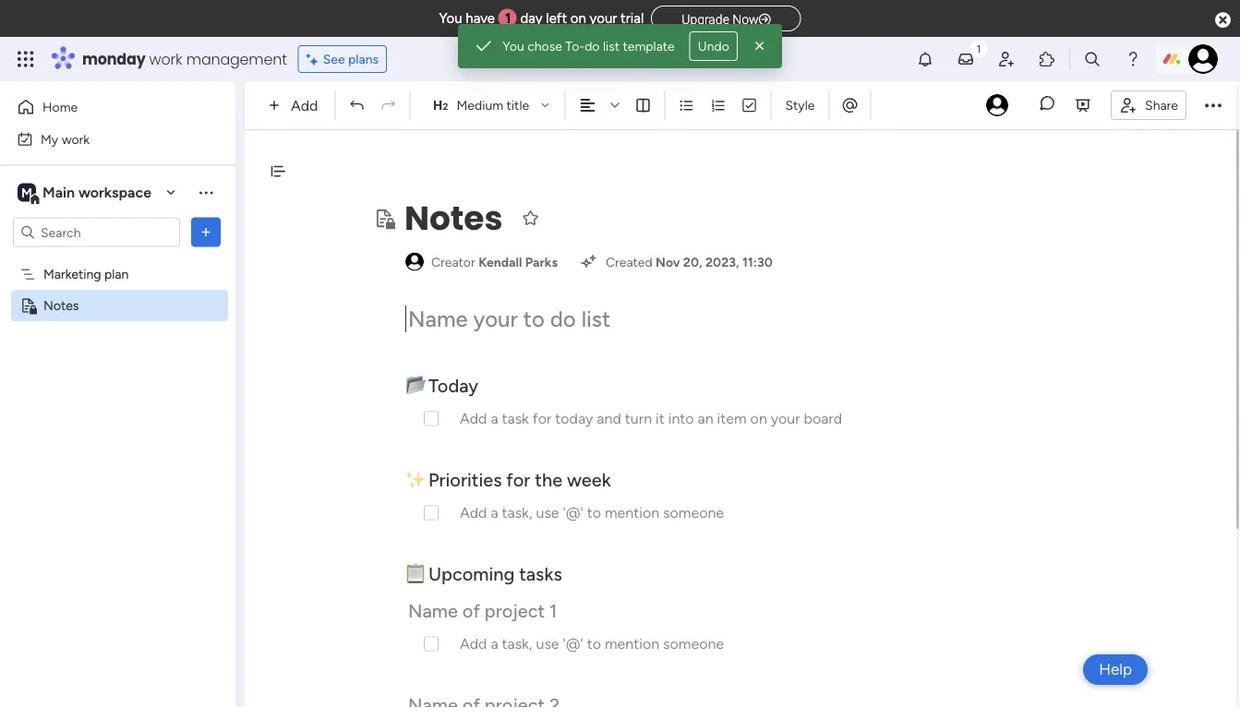 Task type: locate. For each thing, give the bounding box(es) containing it.
1 vertical spatial you
[[503, 38, 524, 54]]

list box containing marketing plan
[[0, 255, 235, 571]]

home
[[42, 99, 78, 115]]

help button
[[1083, 655, 1148, 685]]

11:30
[[742, 254, 773, 270]]

1 horizontal spatial work
[[149, 48, 182, 69]]

kendall parks image
[[1188, 44, 1218, 74]]

mention image
[[841, 96, 859, 114]]

monday work management
[[82, 48, 287, 69]]

work for my
[[62, 131, 90, 147]]

template
[[623, 38, 675, 54]]

1 image
[[970, 38, 987, 59]]

your
[[590, 10, 617, 27]]

1
[[505, 10, 511, 27]]

you
[[439, 10, 462, 27], [503, 38, 524, 54]]

share
[[1145, 97, 1178, 113]]

nov
[[656, 254, 680, 270]]

to-
[[565, 38, 585, 54]]

upcoming
[[428, 563, 515, 585]]

work for monday
[[149, 48, 182, 69]]

alert containing you chose to-do list template
[[458, 24, 782, 68]]

apps image
[[1038, 50, 1056, 68]]

undo button
[[690, 31, 738, 61]]

bulleted list image
[[678, 97, 695, 114]]

board activity image
[[986, 94, 1008, 116]]

you down 1
[[503, 38, 524, 54]]

list box
[[0, 255, 235, 571]]

0 vertical spatial notes
[[404, 195, 503, 241]]

2023,
[[705, 254, 739, 270]]

notes inside 'field'
[[404, 195, 503, 241]]

dapulse rightstroke image
[[759, 12, 771, 26]]

work inside my work button
[[62, 131, 90, 147]]

20,
[[683, 254, 702, 270]]

main workspace
[[42, 184, 151, 201]]

1 horizontal spatial you
[[503, 38, 524, 54]]

work right monday
[[149, 48, 182, 69]]

1 vertical spatial notes
[[43, 298, 79, 313]]

1 horizontal spatial notes
[[404, 195, 503, 241]]

marketing
[[43, 266, 101, 282]]

0 horizontal spatial notes
[[43, 298, 79, 313]]

v2 ellipsis image
[[1205, 93, 1222, 117]]

dapulse close image
[[1215, 11, 1231, 30]]

on
[[570, 10, 586, 27]]

0 vertical spatial you
[[439, 10, 462, 27]]

creator
[[431, 254, 475, 270]]

work
[[149, 48, 182, 69], [62, 131, 90, 147]]

0 horizontal spatial work
[[62, 131, 90, 147]]

📂 today
[[405, 374, 483, 397]]

medium title
[[457, 97, 529, 113]]

0 horizontal spatial you
[[439, 10, 462, 27]]

notes up creator
[[404, 195, 503, 241]]

have
[[466, 10, 495, 27]]

📋
[[405, 563, 424, 585]]

my work
[[41, 131, 90, 147]]

notes right private board icon on the top of the page
[[43, 298, 79, 313]]

see plans
[[323, 51, 379, 67]]

main
[[42, 184, 75, 201]]

workspace
[[78, 184, 151, 201]]

options image
[[197, 223, 215, 241]]

1 vertical spatial work
[[62, 131, 90, 147]]

notes
[[404, 195, 503, 241], [43, 298, 79, 313]]

marketing plan
[[43, 266, 129, 282]]

you left have
[[439, 10, 462, 27]]

you for you have 1 day left on your trial
[[439, 10, 462, 27]]

style
[[785, 97, 815, 113]]

plan
[[104, 266, 129, 282]]

tasks
[[519, 563, 562, 585]]

alert
[[458, 24, 782, 68]]

✨
[[405, 469, 424, 491]]

upgrade now link
[[651, 5, 801, 31]]

0 vertical spatial work
[[149, 48, 182, 69]]

work right my at top
[[62, 131, 90, 147]]



Task type: describe. For each thing, give the bounding box(es) containing it.
upgrade
[[682, 12, 729, 27]]

my work button
[[11, 124, 199, 154]]

📋 upcoming tasks
[[405, 563, 562, 585]]

notifications image
[[916, 50, 934, 68]]

chose
[[527, 38, 562, 54]]

medium
[[457, 97, 503, 113]]

style button
[[777, 90, 823, 121]]

Search in workspace field
[[39, 222, 154, 243]]

help image
[[1124, 50, 1142, 68]]

upgrade now
[[682, 12, 759, 27]]

week
[[567, 469, 611, 491]]

invite members image
[[997, 50, 1016, 68]]

title
[[507, 97, 529, 113]]

add
[[291, 96, 318, 114]]

left
[[546, 10, 567, 27]]

created nov 20, 2023, 11:30
[[606, 254, 773, 270]]

private board image
[[19, 297, 37, 314]]

the
[[535, 469, 562, 491]]

list
[[603, 38, 620, 54]]

day
[[520, 10, 543, 27]]

you for you chose to-do list template
[[503, 38, 524, 54]]

today
[[428, 374, 478, 397]]

do
[[585, 38, 600, 54]]

see plans button
[[298, 45, 387, 73]]

home button
[[11, 92, 199, 122]]

✨ priorities for the week
[[405, 469, 611, 491]]

monday
[[82, 48, 145, 69]]

checklist image
[[741, 97, 758, 114]]

m
[[21, 185, 32, 200]]

workspace options image
[[197, 183, 215, 202]]

management
[[186, 48, 287, 69]]

inbox image
[[957, 50, 975, 68]]

workspace image
[[18, 182, 36, 203]]

layout image
[[635, 97, 651, 114]]

add to favorites image
[[521, 209, 540, 227]]

Notes field
[[400, 194, 507, 242]]

undo
[[698, 38, 729, 54]]

help
[[1099, 660, 1132, 679]]

close image
[[750, 37, 769, 55]]

now
[[733, 12, 759, 27]]

for
[[506, 469, 530, 491]]

plans
[[348, 51, 379, 67]]

created
[[606, 254, 652, 270]]

trial
[[621, 10, 644, 27]]

you chose to-do list template
[[503, 38, 675, 54]]

📂
[[405, 374, 424, 397]]

numbered list image
[[710, 97, 726, 114]]

undo ⌘+z image
[[349, 97, 365, 114]]

workspace selection element
[[18, 181, 154, 205]]

select product image
[[17, 50, 35, 68]]

add button
[[261, 90, 329, 120]]

search everything image
[[1083, 50, 1102, 68]]

my
[[41, 131, 58, 147]]

see
[[323, 51, 345, 67]]

share button
[[1111, 90, 1187, 120]]

kendall
[[478, 254, 522, 270]]

creator kendall parks
[[431, 254, 558, 270]]

parks
[[525, 254, 558, 270]]

you have 1 day left on your trial
[[439, 10, 644, 27]]

priorities
[[428, 469, 502, 491]]

private board image
[[373, 207, 395, 229]]



Task type: vqa. For each thing, say whether or not it's contained in the screenshot.
1
yes



